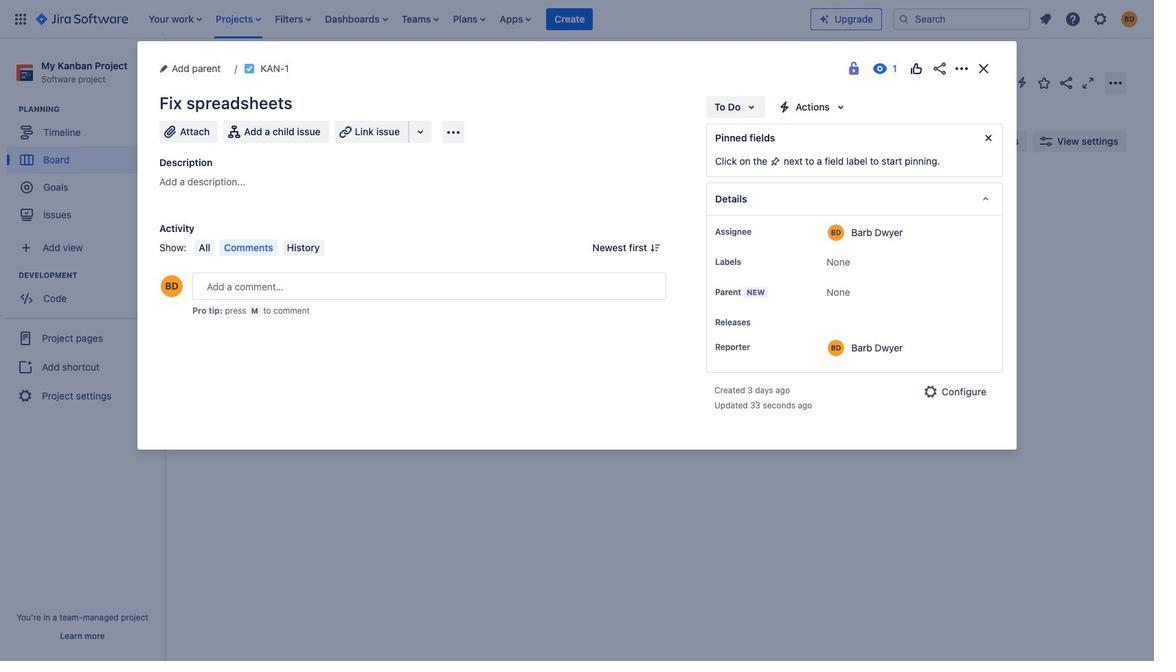 Task type: locate. For each thing, give the bounding box(es) containing it.
Add a comment… field
[[192, 273, 667, 300]]

0 vertical spatial group
[[7, 104, 164, 233]]

None search field
[[893, 8, 1031, 30]]

heading
[[19, 104, 164, 115], [19, 270, 164, 281]]

1 horizontal spatial task image
[[244, 63, 255, 74]]

1 vertical spatial task image
[[204, 249, 215, 260]]

group
[[7, 104, 164, 233], [7, 270, 164, 317], [5, 318, 159, 416]]

list
[[142, 0, 811, 38], [1034, 7, 1146, 31]]

Search this board text field
[[194, 129, 257, 154]]

primary element
[[8, 0, 811, 38]]

7 list item from the left
[[496, 0, 536, 38]]

task image
[[244, 63, 255, 74], [204, 249, 215, 260]]

dialog
[[137, 41, 1017, 450]]

banner
[[0, 0, 1155, 38]]

0 vertical spatial heading
[[19, 104, 164, 115]]

enter full screen image
[[1080, 75, 1097, 91]]

0 vertical spatial task image
[[244, 63, 255, 74]]

2 vertical spatial group
[[5, 318, 159, 416]]

add app image
[[445, 124, 462, 141]]

1 vertical spatial heading
[[19, 270, 164, 281]]

1 vertical spatial group
[[7, 270, 164, 317]]

2 heading from the top
[[19, 270, 164, 281]]

5 list item from the left
[[398, 0, 444, 38]]

1 list item from the left
[[145, 0, 206, 38]]

add people image
[[338, 133, 355, 150]]

jira software image
[[36, 11, 128, 27], [36, 11, 128, 27]]

copy link to issue image
[[286, 63, 297, 74]]

list item
[[145, 0, 206, 38], [212, 0, 266, 38], [271, 0, 316, 38], [321, 0, 392, 38], [398, 0, 444, 38], [449, 0, 490, 38], [496, 0, 536, 38], [547, 0, 593, 38]]

6 list item from the left
[[449, 0, 490, 38]]

menu bar
[[192, 240, 327, 256]]

0 horizontal spatial task image
[[204, 249, 215, 260]]



Task type: vqa. For each thing, say whether or not it's contained in the screenshot.
second Task icon
no



Task type: describe. For each thing, give the bounding box(es) containing it.
Search field
[[893, 8, 1031, 30]]

close image
[[976, 60, 992, 77]]

2 list item from the left
[[212, 0, 266, 38]]

star kan board image
[[1036, 75, 1053, 91]]

actions image
[[954, 60, 970, 77]]

3 list item from the left
[[271, 0, 316, 38]]

create column image
[[777, 180, 793, 197]]

search image
[[899, 13, 910, 24]]

goal image
[[21, 182, 33, 194]]

details element
[[707, 183, 1003, 216]]

4 list item from the left
[[321, 0, 392, 38]]

sidebar element
[[0, 38, 165, 662]]

link web pages and more image
[[412, 124, 429, 140]]

hide message image
[[981, 130, 997, 146]]

0 horizontal spatial list
[[142, 0, 811, 38]]

1 horizontal spatial list
[[1034, 7, 1146, 31]]

8 list item from the left
[[547, 0, 593, 38]]

1 heading from the top
[[19, 104, 164, 115]]

vote options: no one has voted for this issue yet. image
[[909, 60, 925, 77]]



